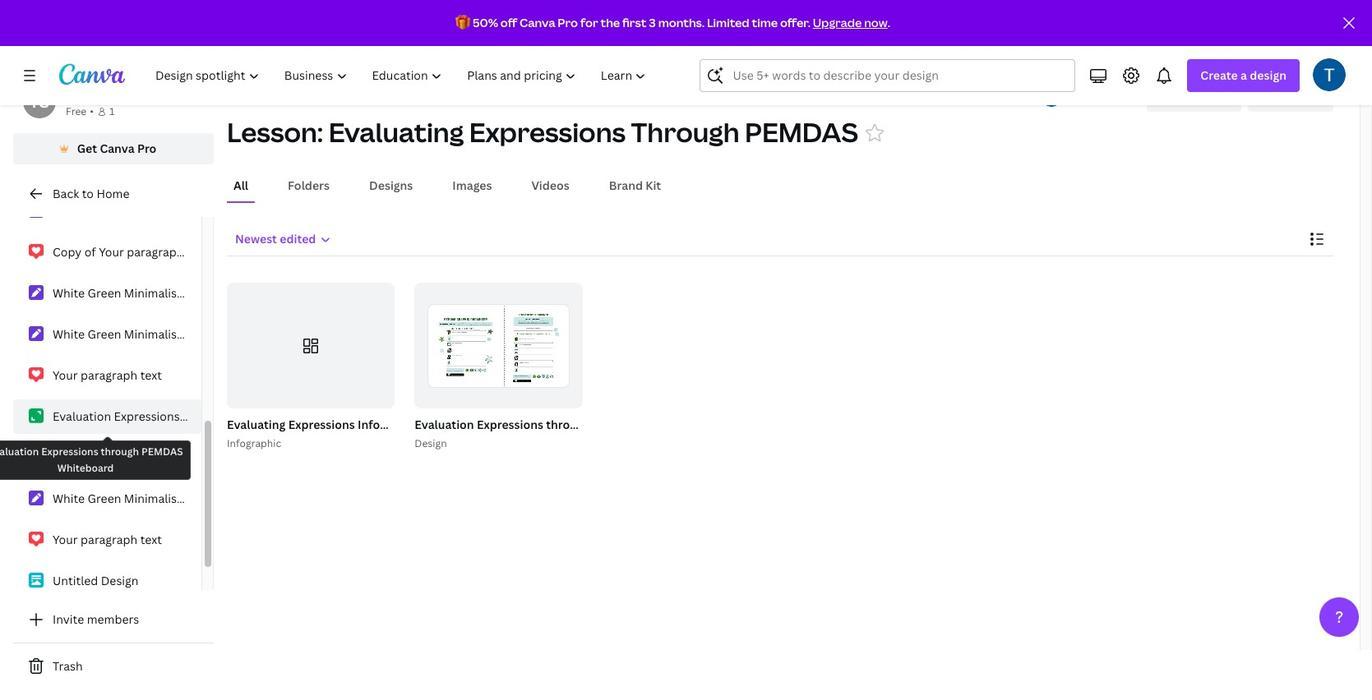 Task type: vqa. For each thing, say whether or not it's contained in the screenshot.
PAGE 7 "image"
no



Task type: locate. For each thing, give the bounding box(es) containing it.
winter
[[80, 203, 117, 219]]

lesson: inside lesson: evaluating expressions through pemdas button
[[227, 114, 323, 150]]

2 your paragraph text link from the top
[[13, 523, 201, 557]]

•
[[90, 104, 94, 118]]

your paragraph text
[[53, 367, 162, 383], [53, 532, 162, 548]]

0 vertical spatial your paragraph text link
[[13, 358, 201, 393]]

your paragraph text for 1st your paragraph text link from the top of the page
[[53, 367, 162, 383]]

expressions for through
[[477, 417, 543, 433]]

list
[[13, 153, 243, 640]]

evaluation expressions through pemdas whiteboard button
[[415, 415, 711, 436]]

to
[[82, 186, 94, 201]]

canva right off
[[520, 15, 555, 30]]

0 vertical spatial your paragraph text
[[53, 367, 162, 383]]

expressions
[[359, 84, 425, 99], [657, 84, 723, 99], [469, 114, 626, 150], [288, 417, 355, 433], [477, 417, 543, 433]]

tara schultz's team image
[[23, 86, 56, 118]]

lesson:
[[551, 84, 593, 99], [227, 114, 323, 150]]

designs
[[369, 178, 413, 193]]

0 vertical spatial design
[[415, 437, 447, 451]]

0 vertical spatial text
[[186, 244, 208, 260]]

design down evaluation
[[415, 437, 447, 451]]

through for lesson: evaluating expressions through pemdas link
[[725, 84, 771, 99]]

infographic
[[358, 417, 422, 433], [227, 437, 281, 451]]

0 horizontal spatial lesson:
[[227, 114, 323, 150]]

🎁
[[456, 15, 470, 30]]

copy
[[53, 244, 82, 260]]

offer.
[[780, 15, 810, 30]]

design up members
[[101, 573, 139, 589]]

2 vertical spatial text
[[140, 532, 162, 548]]

lesson: evaluating expressions through pemdas down the 'months.'
[[551, 84, 822, 99]]

1 horizontal spatial design
[[415, 437, 447, 451]]

1 vertical spatial design
[[101, 573, 139, 589]]

lesson: up lesson: evaluating expressions through pemdas button
[[551, 84, 593, 99]]

lesson: evaluating expressions through pemdas for lesson: evaluating expressions through pemdas button
[[227, 114, 858, 150]]

evaluating expressions through pemdas
[[299, 84, 525, 99]]

list containing blue winter snow christmas menu
[[13, 153, 243, 640]]

1 vertical spatial paragraph
[[81, 367, 138, 383]]

lesson: inside lesson: evaluating expressions through pemdas link
[[551, 84, 593, 99]]

2 your paragraph text from the top
[[53, 532, 162, 548]]

expressions inside evaluating expressions infographic infographic
[[288, 417, 355, 433]]

lesson: evaluating expressions through pemdas button
[[227, 114, 858, 150]]

paragraph for second your paragraph text link from the top
[[81, 532, 138, 548]]

design inside evaluation expressions through pemdas whiteboard design
[[415, 437, 447, 451]]

0 vertical spatial lesson: evaluating expressions through pemdas
[[551, 84, 822, 99]]

evaluating inside lesson: evaluating expressions through pemdas button
[[329, 114, 464, 150]]

canva
[[520, 15, 555, 30], [100, 141, 135, 156]]

off
[[500, 15, 517, 30]]

evaluating expressions infographic infographic
[[227, 417, 422, 451]]

blue
[[53, 203, 78, 219]]

evaluating inside evaluating expressions through pemdas link
[[299, 84, 357, 99]]

1 your paragraph text from the top
[[53, 367, 162, 383]]

pro left the for
[[558, 15, 578, 30]]

canva right get
[[100, 141, 135, 156]]

0 vertical spatial paragraph
[[127, 244, 184, 260]]

1 vertical spatial your paragraph text
[[53, 532, 162, 548]]

0 horizontal spatial infographic
[[227, 437, 281, 451]]

blue winter snow christmas menu link
[[13, 194, 243, 229]]

limited
[[707, 15, 750, 30]]

1 vertical spatial infographic
[[227, 437, 281, 451]]

tara schultz's team element
[[23, 86, 56, 118]]

text
[[186, 244, 208, 260], [140, 367, 162, 383], [140, 532, 162, 548]]

snow
[[120, 203, 150, 219]]

0 horizontal spatial pro
[[137, 141, 156, 156]]

time
[[752, 15, 778, 30]]

1 horizontal spatial lesson:
[[551, 84, 593, 99]]

pro down team at the top left
[[137, 141, 156, 156]]

0 vertical spatial your
[[99, 244, 124, 260]]

through down 🎁
[[428, 84, 474, 99]]

through
[[428, 84, 474, 99], [725, 84, 771, 99], [631, 114, 740, 150]]

pemdas
[[477, 84, 525, 99], [774, 84, 822, 99], [745, 114, 858, 150], [593, 417, 642, 433]]

back to home
[[53, 186, 129, 201]]

folders
[[288, 178, 330, 193]]

through down the time
[[725, 84, 771, 99]]

paragraph
[[127, 244, 184, 260], [81, 367, 138, 383], [81, 532, 138, 548]]

1 vertical spatial lesson:
[[227, 114, 323, 150]]

untitled design
[[53, 573, 139, 589]]

upgrade now button
[[813, 15, 888, 30]]

1 vertical spatial pro
[[137, 141, 156, 156]]

through inside button
[[631, 114, 740, 150]]

evaluation expressions through pemdas whiteboard design
[[415, 417, 711, 451]]

1 horizontal spatial canva
[[520, 15, 555, 30]]

1 vertical spatial your
[[53, 367, 78, 383]]

months.
[[658, 15, 705, 30]]

lesson: evaluating expressions through pemdas link
[[551, 83, 822, 101]]

0 horizontal spatial canva
[[100, 141, 135, 156]]

trash
[[53, 659, 83, 674]]

2 vertical spatial your
[[53, 532, 78, 548]]

50%
[[473, 15, 498, 30]]

your paragraph text link
[[13, 358, 201, 393], [13, 523, 201, 557]]

create
[[1201, 67, 1238, 83]]

expressions inside evaluation expressions through pemdas whiteboard design
[[477, 417, 543, 433]]

evaluating expressions infographic button
[[227, 415, 422, 436]]

1 horizontal spatial infographic
[[358, 417, 422, 433]]

0 vertical spatial pro
[[558, 15, 578, 30]]

0 horizontal spatial design
[[101, 573, 139, 589]]

1 vertical spatial your paragraph text link
[[13, 523, 201, 557]]

christmas
[[153, 203, 209, 219]]

evaluating expressions through pemdas link
[[299, 83, 525, 101]]

design
[[415, 437, 447, 451], [101, 573, 139, 589]]

your inside 'link'
[[99, 244, 124, 260]]

create a design
[[1201, 67, 1287, 83]]

0 vertical spatial lesson:
[[551, 84, 593, 99]]

first
[[622, 15, 647, 30]]

2 vertical spatial paragraph
[[81, 532, 138, 548]]

a
[[1241, 67, 1247, 83]]

through down lesson: evaluating expressions through pemdas link
[[631, 114, 740, 150]]

projects link
[[227, 83, 273, 101]]

lesson: down projects link
[[227, 114, 323, 150]]

designs button
[[363, 170, 420, 201]]

get canva pro
[[77, 141, 156, 156]]

brand kit
[[609, 178, 661, 193]]

1 vertical spatial canva
[[100, 141, 135, 156]]

lesson: evaluating expressions through pemdas up videos
[[227, 114, 858, 150]]

paragraph inside 'link'
[[127, 244, 184, 260]]

evaluating
[[299, 84, 357, 99], [596, 84, 654, 99], [329, 114, 464, 150], [227, 417, 286, 433]]

home
[[96, 186, 129, 201]]

lesson: evaluating expressions through pemdas
[[551, 84, 822, 99], [227, 114, 858, 150]]

your
[[99, 244, 124, 260], [53, 367, 78, 383], [53, 532, 78, 548]]

1 vertical spatial lesson: evaluating expressions through pemdas
[[227, 114, 858, 150]]

None search field
[[700, 59, 1076, 92]]



Task type: describe. For each thing, give the bounding box(es) containing it.
expressions inside button
[[469, 114, 626, 150]]

your for second your paragraph text link from the top
[[53, 532, 78, 548]]

trash link
[[13, 650, 214, 683]]

paragraph for 1st your paragraph text link from the top of the page
[[81, 367, 138, 383]]

back to home link
[[13, 178, 214, 210]]

images
[[452, 178, 492, 193]]

for
[[580, 15, 598, 30]]

design
[[1250, 67, 1287, 83]]

lesson: for lesson: evaluating expressions through pemdas button
[[227, 114, 323, 150]]

canva inside button
[[100, 141, 135, 156]]

lesson: evaluating expressions through pemdas for lesson: evaluating expressions through pemdas link
[[551, 84, 822, 99]]

folders button
[[281, 170, 336, 201]]

videos
[[532, 178, 570, 193]]

projects
[[227, 84, 273, 99]]

now
[[864, 15, 888, 30]]

team
[[145, 86, 174, 102]]

upgrade
[[813, 15, 862, 30]]

copy of your paragraph text link
[[13, 235, 208, 270]]

Search search field
[[733, 60, 1043, 91]]

expressions for infographic
[[288, 417, 355, 433]]

back
[[53, 186, 79, 201]]

lesson: for lesson: evaluating expressions through pemdas link
[[551, 84, 593, 99]]

0 vertical spatial infographic
[[358, 417, 422, 433]]

brand
[[609, 178, 643, 193]]

1 horizontal spatial pro
[[558, 15, 578, 30]]

of
[[84, 244, 96, 260]]

brand kit button
[[602, 170, 668, 201]]

share
[[1275, 87, 1307, 103]]

free
[[66, 104, 87, 118]]

free •
[[66, 104, 94, 118]]

newest edited
[[235, 231, 316, 247]]

pemdas inside button
[[745, 114, 858, 150]]

your for 1st your paragraph text link from the top of the page
[[53, 367, 78, 383]]

whiteboard
[[645, 417, 711, 433]]

members
[[87, 612, 139, 627]]

pro inside button
[[137, 141, 156, 156]]

evaluation
[[415, 417, 474, 433]]

0 vertical spatial canva
[[520, 15, 555, 30]]

get canva pro button
[[13, 133, 214, 164]]

untitled
[[53, 573, 98, 589]]

edited
[[280, 231, 316, 247]]

evaluating inside evaluating expressions infographic infographic
[[227, 417, 286, 433]]

create a design button
[[1187, 59, 1300, 92]]

all button
[[227, 170, 255, 201]]

blue winter snow christmas menu
[[53, 203, 243, 219]]

kit
[[646, 178, 661, 193]]

tara
[[66, 86, 90, 102]]

tara schultz's team
[[66, 86, 174, 102]]

expressions for through
[[359, 84, 425, 99]]

untitled design link
[[13, 564, 201, 599]]

Sort by button
[[227, 223, 341, 256]]

text inside 'link'
[[186, 244, 208, 260]]

copy of your paragraph text
[[53, 244, 208, 260]]

through
[[546, 417, 591, 433]]

all
[[233, 178, 248, 193]]

1 your paragraph text link from the top
[[13, 358, 201, 393]]

top level navigation element
[[145, 59, 661, 92]]

3
[[649, 15, 656, 30]]

1 vertical spatial text
[[140, 367, 162, 383]]

pemdas inside evaluation expressions through pemdas whiteboard design
[[593, 417, 642, 433]]

invite members button
[[13, 603, 214, 636]]

images button
[[446, 170, 499, 201]]

menu
[[212, 203, 243, 219]]

schultz's
[[92, 86, 143, 102]]

newest
[[235, 231, 277, 247]]

tara schultz image
[[1313, 58, 1346, 91]]

.
[[888, 15, 890, 30]]

your paragraph text for second your paragraph text link from the top
[[53, 532, 162, 548]]

the
[[601, 15, 620, 30]]

videos button
[[525, 170, 576, 201]]

1
[[109, 104, 114, 118]]

through for lesson: evaluating expressions through pemdas button
[[631, 114, 740, 150]]

share button
[[1248, 79, 1334, 112]]

get
[[77, 141, 97, 156]]

invite
[[53, 612, 84, 627]]

invite members
[[53, 612, 139, 627]]

evaluating inside lesson: evaluating expressions through pemdas link
[[596, 84, 654, 99]]

🎁 50% off canva pro for the first 3 months. limited time offer. upgrade now .
[[456, 15, 890, 30]]



